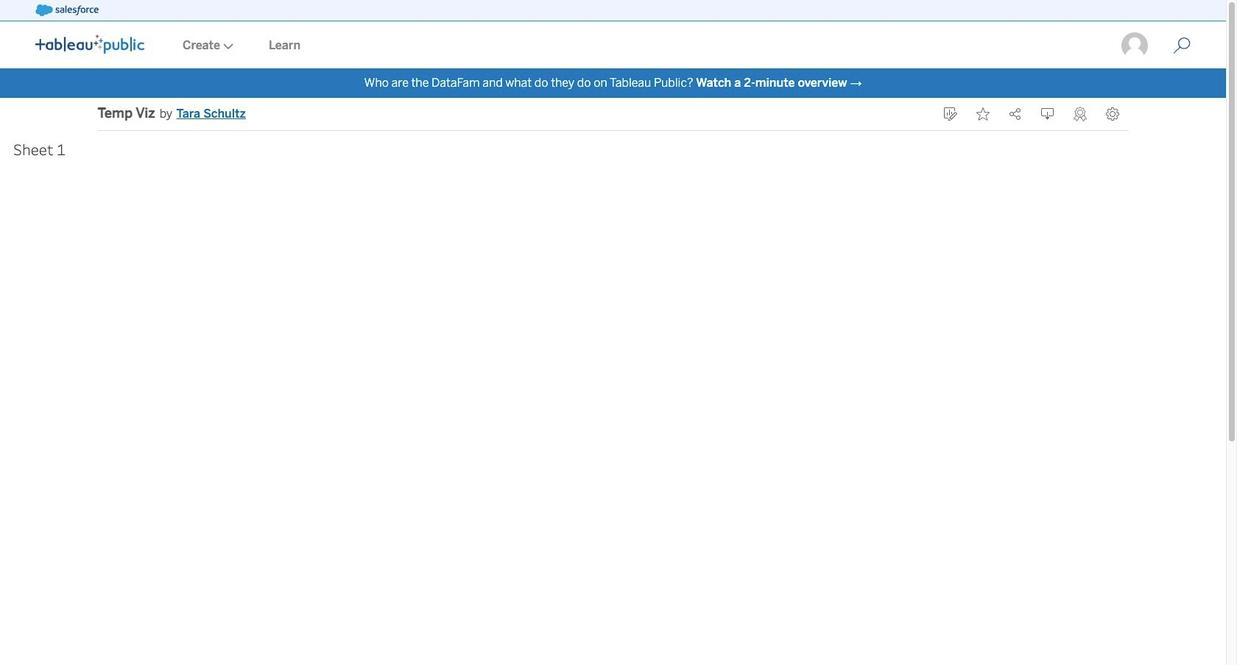 Task type: vqa. For each thing, say whether or not it's contained in the screenshot.
1st Angela Drucioc icon from right
no



Task type: locate. For each thing, give the bounding box(es) containing it.
nominate for viz of the day image
[[1073, 107, 1087, 122]]

go to search image
[[1156, 37, 1209, 55]]

logo image
[[35, 35, 144, 54]]

create image
[[220, 43, 233, 49]]



Task type: describe. For each thing, give the bounding box(es) containing it.
favorite button image
[[976, 108, 990, 121]]

edit image
[[944, 108, 957, 121]]

salesforce logo image
[[35, 4, 99, 16]]

tara.schultz image
[[1120, 31, 1150, 60]]



